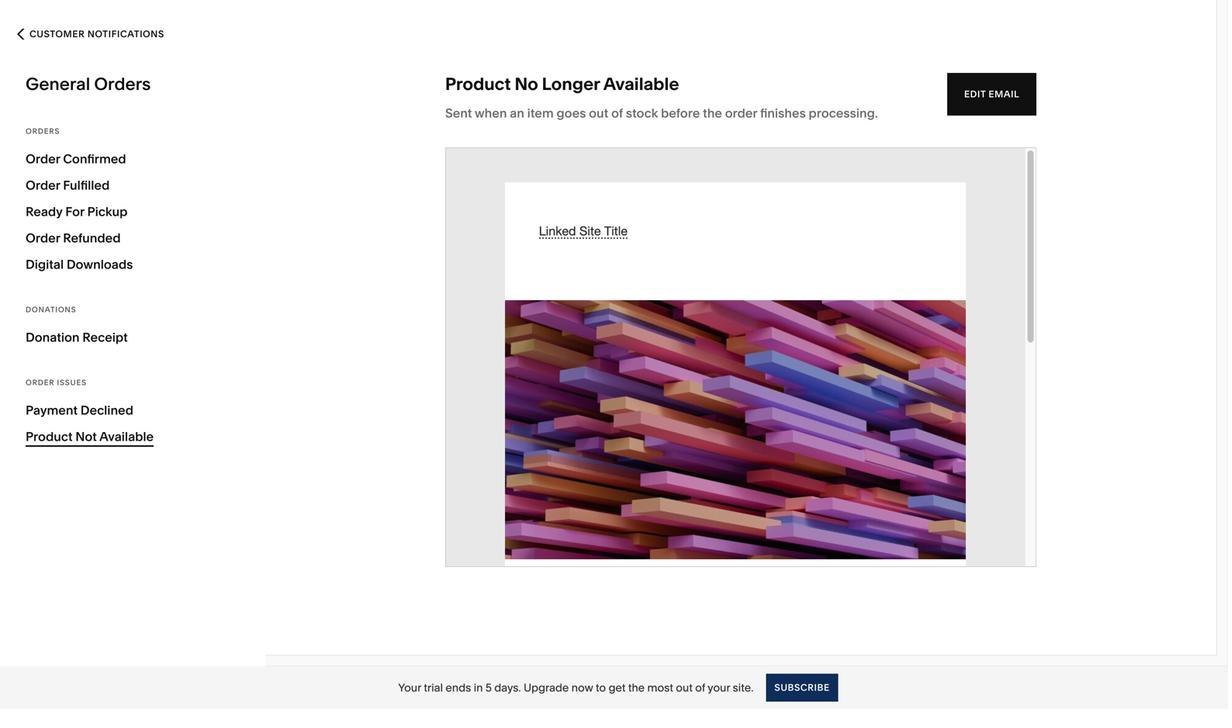 Task type: locate. For each thing, give the bounding box(es) containing it.
order refunded link
[[26, 225, 240, 252], [26, 225, 240, 252]]

1 horizontal spatial available
[[604, 73, 680, 94]]

subscribe
[[775, 682, 830, 694]]

1 horizontal spatial product
[[445, 73, 511, 94]]

product inside product no longer available edit email sent when an item goes out of stock before the order finishes processing.
[[445, 73, 511, 94]]

3 order from the top
[[26, 231, 60, 246]]

0 vertical spatial of
[[612, 106, 623, 121]]

email
[[989, 88, 1020, 100]]

your trial ends in 5 days. upgrade now to get the most out of your site.
[[399, 682, 754, 695]]

ready for pickup
[[26, 204, 128, 219]]

ready for pickup link
[[26, 199, 240, 225], [26, 199, 240, 225]]

of inside product no longer available edit email sent when an item goes out of stock before the order finishes processing.
[[612, 106, 623, 121]]

orders down notifications
[[94, 73, 151, 94]]

order fulfilled link
[[26, 172, 240, 199], [26, 172, 240, 199]]

payment declined link
[[26, 397, 240, 424], [26, 397, 240, 424]]

product up when
[[445, 73, 511, 94]]

the left order
[[703, 106, 723, 121]]

2 order from the top
[[26, 178, 60, 193]]

order up order fulfilled
[[26, 151, 60, 167]]

trial
[[424, 682, 443, 695]]

0 vertical spatial available
[[604, 73, 680, 94]]

donation receipt
[[26, 330, 128, 345]]

orders
[[94, 73, 151, 94], [26, 127, 60, 136]]

general orders
[[26, 73, 151, 94]]

of left 'stock'
[[612, 106, 623, 121]]

ready
[[26, 204, 62, 219]]

1 horizontal spatial out
[[676, 682, 693, 695]]

when
[[475, 106, 507, 121]]

out
[[589, 106, 609, 121], [676, 682, 693, 695]]

of left your
[[696, 682, 706, 695]]

4 order from the top
[[26, 378, 55, 387]]

most
[[648, 682, 674, 695]]

customer notifications button
[[0, 17, 181, 51]]

digital
[[26, 257, 64, 272]]

1 vertical spatial the
[[629, 682, 645, 695]]

product not available link
[[26, 424, 240, 450], [26, 424, 240, 450]]

0 horizontal spatial product
[[26, 429, 73, 444]]

out right the goes
[[589, 106, 609, 121]]

no
[[515, 73, 539, 94]]

0 horizontal spatial of
[[612, 106, 623, 121]]

your
[[399, 682, 421, 695]]

orders up order confirmed
[[26, 127, 60, 136]]

downloads
[[67, 257, 133, 272]]

now
[[572, 682, 594, 695]]

sent
[[445, 106, 472, 121]]

0 vertical spatial product
[[445, 73, 511, 94]]

order
[[26, 151, 60, 167], [26, 178, 60, 193], [26, 231, 60, 246], [26, 378, 55, 387]]

refunded
[[63, 231, 121, 246]]

0 vertical spatial the
[[703, 106, 723, 121]]

product no longer available edit email sent when an item goes out of stock before the order finishes processing.
[[445, 73, 1020, 121]]

product
[[445, 73, 511, 94], [26, 429, 73, 444]]

available down declined
[[99, 429, 154, 444]]

of
[[612, 106, 623, 121], [696, 682, 706, 695]]

not
[[76, 429, 97, 444]]

1 horizontal spatial orders
[[94, 73, 151, 94]]

order up ready on the top of page
[[26, 178, 60, 193]]

order for order issues
[[26, 378, 55, 387]]

1 vertical spatial orders
[[26, 127, 60, 136]]

0 horizontal spatial available
[[99, 429, 154, 444]]

order confirmed link
[[26, 146, 240, 172], [26, 146, 240, 172]]

order up payment
[[26, 378, 55, 387]]

available up 'stock'
[[604, 73, 680, 94]]

an
[[510, 106, 525, 121]]

order for order refunded
[[26, 231, 60, 246]]

product down payment
[[26, 429, 73, 444]]

donations
[[26, 305, 76, 314]]

in
[[474, 682, 483, 695]]

the right get
[[629, 682, 645, 695]]

out right the most
[[676, 682, 693, 695]]

digital downloads link
[[26, 252, 240, 278], [26, 252, 240, 278]]

1 vertical spatial product
[[26, 429, 73, 444]]

the
[[703, 106, 723, 121], [629, 682, 645, 695]]

donation receipt link
[[26, 324, 240, 351], [26, 324, 240, 351]]

1 horizontal spatial the
[[703, 106, 723, 121]]

receipt
[[83, 330, 128, 345]]

1 order from the top
[[26, 151, 60, 167]]

product for not
[[26, 429, 73, 444]]

1 vertical spatial available
[[99, 429, 154, 444]]

the inside product no longer available edit email sent when an item goes out of stock before the order finishes processing.
[[703, 106, 723, 121]]

available
[[604, 73, 680, 94], [99, 429, 154, 444]]

declined
[[81, 403, 133, 418]]

your
[[708, 682, 731, 695]]

edit email button
[[948, 73, 1037, 116]]

1 vertical spatial out
[[676, 682, 693, 695]]

0 vertical spatial out
[[589, 106, 609, 121]]

product not available
[[26, 429, 154, 444]]

to
[[596, 682, 606, 695]]

order down ready on the top of page
[[26, 231, 60, 246]]

1 vertical spatial of
[[696, 682, 706, 695]]

0 horizontal spatial out
[[589, 106, 609, 121]]

get
[[609, 682, 626, 695]]

pickup
[[87, 204, 128, 219]]

out inside product no longer available edit email sent when an item goes out of stock before the order finishes processing.
[[589, 106, 609, 121]]



Task type: describe. For each thing, give the bounding box(es) containing it.
general
[[26, 73, 90, 94]]

goes
[[557, 106, 586, 121]]

customer
[[29, 28, 85, 40]]

days.
[[495, 682, 521, 695]]

stock
[[626, 106, 658, 121]]

issues
[[57, 378, 87, 387]]

5
[[486, 682, 492, 695]]

upgrade
[[524, 682, 569, 695]]

confirmed
[[63, 151, 126, 167]]

product for no
[[445, 73, 511, 94]]

order for order confirmed
[[26, 151, 60, 167]]

item
[[528, 106, 554, 121]]

before
[[661, 106, 700, 121]]

order issues
[[26, 378, 87, 387]]

order for order fulfilled
[[26, 178, 60, 193]]

payment declined
[[26, 403, 133, 418]]

order refunded
[[26, 231, 121, 246]]

ends
[[446, 682, 471, 695]]

longer
[[542, 73, 600, 94]]

order confirmed
[[26, 151, 126, 167]]

payment
[[26, 403, 78, 418]]

1 horizontal spatial of
[[696, 682, 706, 695]]

fulfilled
[[63, 178, 110, 193]]

site.
[[733, 682, 754, 695]]

digital downloads
[[26, 257, 133, 272]]

edit
[[965, 88, 987, 100]]

0 horizontal spatial the
[[629, 682, 645, 695]]

donation
[[26, 330, 80, 345]]

order fulfilled
[[26, 178, 110, 193]]

0 horizontal spatial orders
[[26, 127, 60, 136]]

available inside product no longer available edit email sent when an item goes out of stock before the order finishes processing.
[[604, 73, 680, 94]]

order
[[726, 106, 758, 121]]

notifications
[[87, 28, 164, 40]]

processing.
[[809, 106, 878, 121]]

for
[[65, 204, 84, 219]]

finishes
[[761, 106, 806, 121]]

customer notifications
[[29, 28, 164, 40]]

subscribe button
[[766, 674, 839, 702]]

0 vertical spatial orders
[[94, 73, 151, 94]]



Task type: vqa. For each thing, say whether or not it's contained in the screenshot.
Website
no



